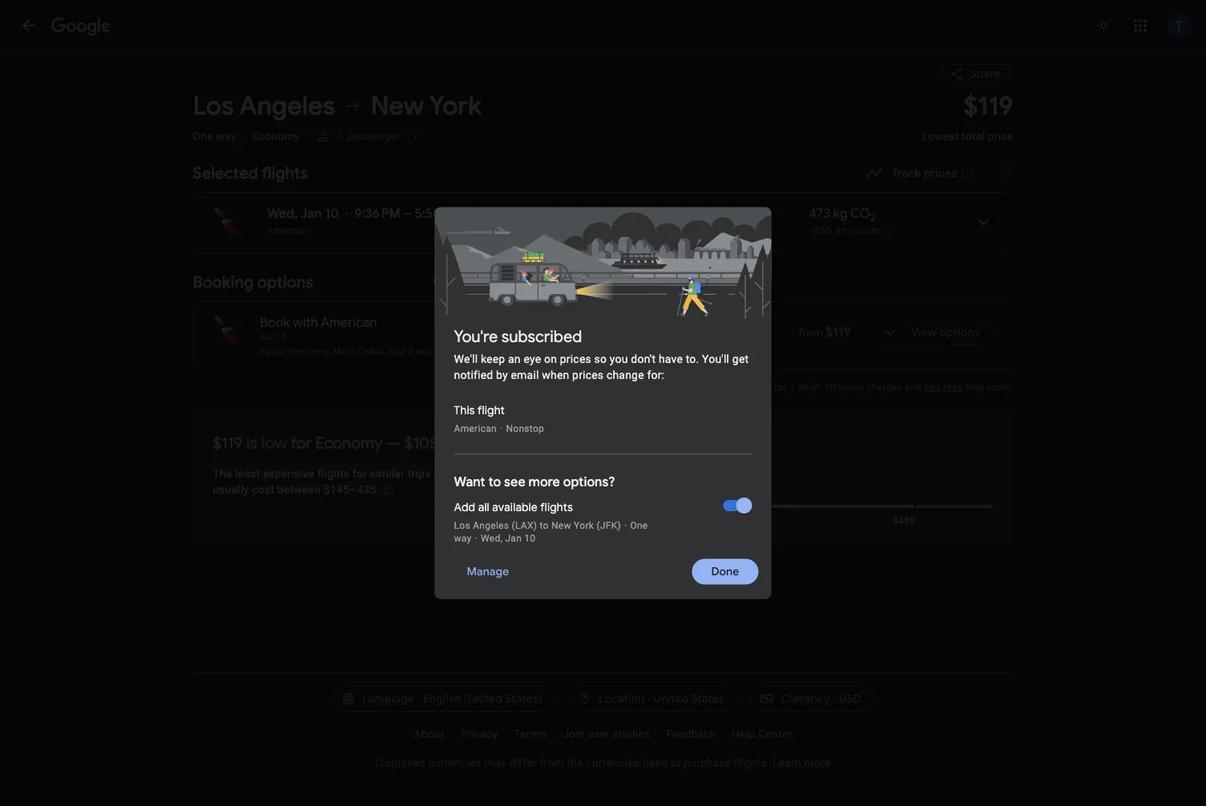 Task type: locate. For each thing, give the bounding box(es) containing it.
$119 lowest total price
[[922, 89, 1014, 143]]

american down this flight
[[454, 423, 497, 434]]

0 horizontal spatial one way
[[193, 130, 236, 143]]

nonstop
[[654, 206, 703, 222], [506, 423, 545, 434]]

1 left "passenger" on the top of page
[[338, 130, 345, 143]]

5
[[506, 206, 513, 222]]

to.
[[686, 353, 700, 366]]

0 horizontal spatial fees
[[753, 382, 772, 393]]

1 horizontal spatial $119
[[826, 324, 852, 341]]

fees
[[753, 382, 772, 393], [944, 382, 964, 393]]

los angeles
[[193, 89, 336, 122]]

flights right "selected"
[[262, 163, 309, 183]]

to
[[434, 467, 444, 480], [489, 474, 501, 490], [540, 520, 549, 531], [671, 757, 681, 770]]

 image inside the departing flight on wednesday, january 10. leaves los angeles international airport at 9:36 pm on wednesday, january 10 and arrives at john f. kennedy international airport at 5:58 am on thursday, january 11. element
[[346, 206, 348, 222]]

Arrival time: 5:58 AM on  Thursday, January 11. text field
[[415, 206, 470, 222]]

0 vertical spatial prices
[[924, 166, 958, 180]]

1 horizontal spatial and
[[906, 382, 922, 393]]

track
[[892, 166, 922, 180]]

$119 down share
[[964, 89, 1014, 122]]

york
[[429, 89, 482, 122], [473, 467, 496, 480], [574, 520, 594, 531]]

0 vertical spatial may
[[966, 382, 985, 393]]

and
[[389, 346, 405, 358], [906, 382, 922, 393]]

1 left the adult. at the top of the page
[[790, 382, 796, 393]]

more left we'll
[[416, 346, 439, 358]]

jan left 9:36 pm
[[300, 206, 322, 222]]

wed, jan 10 down (lax)
[[481, 533, 536, 544]]

1 vertical spatial los
[[454, 520, 471, 531]]

you're subscribed we'll keep an eye on prices so you don't have to. you'll get notified by email when prices change for:
[[454, 327, 749, 382]]

1 vertical spatial new
[[447, 467, 470, 480]]

+1
[[462, 206, 470, 216]]

location
[[599, 692, 645, 707]]

1 vertical spatial prices
[[560, 353, 592, 366]]

1  image from the left
[[243, 130, 246, 143]]

$119 left is
[[213, 433, 243, 454]]

1 horizontal spatial flights
[[317, 467, 350, 480]]

1 horizontal spatial  image
[[306, 130, 309, 143]]

jan down (lax)
[[506, 533, 522, 544]]

economy down los angeles
[[252, 130, 300, 143]]

studies
[[613, 728, 651, 741]]

adult.
[[799, 382, 824, 393]]

1 vertical spatial york
[[473, 467, 496, 480]]

for
[[775, 382, 788, 393], [291, 433, 312, 454], [353, 467, 367, 480]]

0 vertical spatial way
[[216, 130, 236, 143]]

los angeles (lax) to new york (jfk)
[[454, 520, 621, 531]]

 image for wed, jan 10
[[346, 206, 348, 222]]

1 vertical spatial  image
[[625, 520, 627, 531]]

this flight
[[454, 404, 505, 418]]

1 vertical spatial american
[[321, 315, 377, 331]]

1 vertical spatial flights
[[317, 467, 350, 480]]

$119 inside $119 lowest total price
[[964, 89, 1014, 122]]

1 passenger
[[338, 130, 401, 143]]

1 currencies from the left
[[428, 757, 482, 770]]

new
[[371, 89, 424, 122], [447, 467, 470, 480], [552, 520, 572, 531]]

new right (lax)
[[552, 520, 572, 531]]

more right 'see'
[[529, 474, 561, 490]]

1 vertical spatial jan
[[506, 533, 522, 544]]

done button
[[693, 553, 759, 591]]

0 vertical spatial angeles
[[239, 89, 336, 122]]

1 vertical spatial 2
[[408, 346, 414, 358]]

american
[[267, 225, 310, 237], [321, 315, 377, 331], [454, 423, 497, 434]]

one way up "selected"
[[193, 130, 236, 143]]

1 vertical spatial more
[[529, 474, 561, 490]]

new down cheaper
[[447, 467, 470, 480]]

flights
[[262, 163, 309, 183], [317, 467, 350, 480], [541, 501, 573, 515]]

the
[[213, 467, 232, 480]]

one up "selected"
[[193, 130, 213, 143]]

may left apply.
[[966, 382, 985, 393]]

0 horizontal spatial  image
[[243, 130, 246, 143]]

9:36 pm – 5:58 am +1
[[355, 206, 470, 222]]

way down add
[[454, 533, 472, 544]]

one
[[193, 130, 213, 143], [631, 520, 648, 531]]

2 vertical spatial american
[[454, 423, 497, 434]]

currencies
[[428, 757, 482, 770], [587, 757, 640, 770]]

0 horizontal spatial 10
[[276, 332, 287, 343]]

1 vertical spatial wed,
[[481, 533, 503, 544]]

fees right +
[[753, 382, 772, 393]]

1 horizontal spatial for
[[353, 467, 367, 480]]

1 horizontal spatial economy
[[316, 433, 383, 454]]

economy,
[[288, 346, 331, 358]]

0 horizontal spatial 1
[[338, 130, 345, 143]]

2 horizontal spatial 10
[[525, 533, 536, 544]]

united
[[654, 692, 689, 707]]

the least expensive flights for similar trips to new york usually cost between $145–435.
[[213, 467, 496, 497]]

and right cabin,
[[389, 346, 405, 358]]

way up "selected"
[[216, 130, 236, 143]]

0 horizontal spatial currencies
[[428, 757, 482, 770]]

options?
[[564, 474, 616, 490]]

new york
[[371, 89, 482, 122]]

0 vertical spatial 1
[[338, 130, 345, 143]]

0 horizontal spatial jan
[[300, 206, 322, 222]]

1 vertical spatial 10
[[276, 332, 287, 343]]

$119 up optional
[[826, 324, 852, 341]]

0 vertical spatial flights
[[262, 163, 309, 183]]

prices
[[924, 166, 958, 180], [560, 353, 592, 366], [573, 369, 604, 382]]

1 fees from the left
[[753, 382, 772, 393]]

0 horizontal spatial los
[[193, 89, 234, 122]]

1 horizontal spatial 10
[[325, 206, 339, 222]]

bag
[[925, 382, 942, 393]]

0 horizontal spatial new
[[371, 89, 424, 122]]

2 horizontal spatial $119
[[964, 89, 1014, 122]]

eye
[[524, 353, 542, 366]]

for:
[[648, 369, 665, 382]]

wed, down selected flights
[[267, 206, 298, 222]]

1 vertical spatial way
[[454, 533, 472, 544]]

–
[[404, 206, 412, 222]]

(lax)
[[512, 520, 537, 531]]

main content containing los angeles
[[193, 51, 1029, 545]]

more right "learn"
[[805, 757, 831, 770]]

1 horizontal spatial more
[[529, 474, 561, 490]]

1 horizontal spatial currencies
[[587, 757, 640, 770]]

 image right (jfk)
[[625, 520, 627, 531]]

booking
[[193, 272, 254, 292]]

american up basic economy, main cabin, and 2 more
[[321, 315, 377, 331]]

2 horizontal spatial flights
[[541, 501, 573, 515]]

0 vertical spatial wed,
[[267, 206, 298, 222]]

from left $119 text box
[[799, 326, 824, 339]]

0 horizontal spatial for
[[291, 433, 312, 454]]

0 vertical spatial american
[[267, 225, 310, 237]]

total duration 5 hr 22 min. element
[[506, 206, 654, 225]]

None text field
[[922, 89, 1014, 157]]

angeles for los angeles
[[239, 89, 336, 122]]

one right (jfk)
[[631, 520, 648, 531]]

0 horizontal spatial angeles
[[239, 89, 336, 122]]

required
[[678, 382, 715, 393]]

0 vertical spatial 2
[[871, 211, 877, 224]]

1 horizontal spatial way
[[454, 533, 472, 544]]

have
[[659, 353, 683, 366]]

about
[[414, 728, 445, 741]]

119 US dollars text field
[[826, 324, 852, 341]]

2 horizontal spatial more
[[805, 757, 831, 770]]

from left the
[[540, 757, 564, 770]]

price
[[989, 130, 1014, 143]]

0 horizontal spatial wed,
[[267, 206, 298, 222]]

purchase
[[684, 757, 732, 770]]

wed, jan 10 down selected flights
[[267, 206, 339, 222]]

from inside from $119
[[799, 326, 824, 339]]

Flight number AA 10 text field
[[260, 332, 287, 343]]

flights inside the least expensive flights for similar trips to new york usually cost between $145–435.
[[317, 467, 350, 480]]

1 horizontal spatial may
[[966, 382, 985, 393]]

1 vertical spatial one way
[[454, 520, 648, 544]]

+55%
[[809, 225, 834, 236]]

0 vertical spatial jan
[[300, 206, 322, 222]]

flights.
[[735, 757, 770, 770]]

1 horizontal spatial one
[[631, 520, 648, 531]]

new up "passenger" on the top of page
[[371, 89, 424, 122]]

0 horizontal spatial 2
[[408, 346, 414, 358]]

1 vertical spatial from
[[540, 757, 564, 770]]

2 horizontal spatial american
[[454, 423, 497, 434]]

for right low
[[291, 433, 312, 454]]

cost
[[252, 483, 274, 497]]

1 vertical spatial for
[[291, 433, 312, 454]]

wed, down all
[[481, 533, 503, 544]]

$105
[[405, 433, 439, 454]]

prices left learn more about tracked prices image
[[924, 166, 958, 180]]

2 vertical spatial prices
[[573, 369, 604, 382]]

1 horizontal spatial 1
[[790, 382, 796, 393]]

main content
[[193, 51, 1029, 545]]

for left the adult. at the top of the page
[[775, 382, 788, 393]]

american up options
[[267, 225, 310, 237]]

1 vertical spatial wed, jan 10
[[481, 533, 536, 544]]

0 horizontal spatial american
[[267, 225, 310, 237]]

0 vertical spatial nonstop
[[654, 206, 703, 222]]

0 vertical spatial los
[[193, 89, 234, 122]]

prices left the so
[[560, 353, 592, 366]]

0 horizontal spatial  image
[[346, 206, 348, 222]]

1 horizontal spatial  image
[[625, 520, 627, 531]]

displayed currencies may differ from the currencies used to purchase flights. learn more
[[376, 757, 831, 770]]

0 vertical spatial more
[[416, 346, 439, 358]]

low
[[261, 433, 288, 454]]

flights up the los angeles (lax) to new york (jfk)
[[541, 501, 573, 515]]

los up "selected"
[[193, 89, 234, 122]]

1 horizontal spatial from
[[799, 326, 824, 339]]

0 vertical spatial 10
[[325, 206, 339, 222]]

0 vertical spatial  image
[[346, 206, 348, 222]]

to right trips
[[434, 467, 444, 480]]

0 vertical spatial one
[[193, 130, 213, 143]]

1 vertical spatial economy
[[316, 433, 383, 454]]

10
[[325, 206, 339, 222], [276, 332, 287, 343], [525, 533, 536, 544]]

currencies down join user studies link
[[587, 757, 640, 770]]

1 passenger button
[[309, 122, 430, 151]]

1 horizontal spatial los
[[454, 520, 471, 531]]

10 right aa
[[276, 332, 287, 343]]

available
[[493, 501, 538, 515]]

for up $145–435.
[[353, 467, 367, 480]]

on
[[545, 353, 557, 366]]

1 horizontal spatial angeles
[[473, 520, 509, 531]]

 image
[[243, 130, 246, 143], [306, 130, 309, 143]]

the
[[567, 757, 584, 770]]

to right (lax)
[[540, 520, 549, 531]]

0 horizontal spatial wed, jan 10
[[267, 206, 339, 222]]

flights up $145–435.
[[317, 467, 350, 480]]

1 horizontal spatial wed,
[[481, 533, 503, 544]]

angeles up selected flights
[[239, 89, 336, 122]]

by
[[496, 369, 508, 382]]

 image left 9:36 pm text box
[[346, 206, 348, 222]]

angeles down all
[[473, 520, 509, 531]]

done
[[712, 565, 740, 579]]

fees right 'bag'
[[944, 382, 964, 393]]

1 vertical spatial angeles
[[473, 520, 509, 531]]

0 horizontal spatial may
[[485, 757, 507, 770]]

2 vertical spatial $119
[[213, 433, 243, 454]]

2
[[871, 211, 877, 224], [408, 346, 414, 358]]

may
[[966, 382, 985, 393], [485, 757, 507, 770]]

prices down the so
[[573, 369, 604, 382]]

0 vertical spatial $119
[[964, 89, 1014, 122]]

10 down (lax)
[[525, 533, 536, 544]]

119 us dollars element
[[964, 89, 1014, 122]]

2 up the emissions
[[871, 211, 877, 224]]

hr
[[516, 206, 528, 222]]

1 vertical spatial 1
[[790, 382, 796, 393]]

want to see more options?
[[454, 474, 616, 490]]

1 horizontal spatial wed, jan 10
[[481, 533, 536, 544]]

2 fees from the left
[[944, 382, 964, 393]]

2 right cabin,
[[408, 346, 414, 358]]

booking options
[[193, 272, 314, 292]]

2 vertical spatial 10
[[525, 533, 536, 544]]

expensive
[[263, 467, 314, 480]]

economy up the least expensive flights for similar trips to new york usually cost between $145–435.
[[316, 433, 383, 454]]

used
[[643, 757, 668, 770]]

from
[[799, 326, 824, 339], [540, 757, 564, 770]]

0 vertical spatial new
[[371, 89, 424, 122]]

notified
[[454, 369, 493, 382]]

los down add
[[454, 520, 471, 531]]

0 vertical spatial wed, jan 10
[[267, 206, 339, 222]]

0 horizontal spatial and
[[389, 346, 405, 358]]

aa
[[260, 332, 273, 343]]

+55% emissions
[[809, 225, 882, 236]]

prices
[[612, 382, 640, 393]]

and left 'bag'
[[906, 382, 922, 393]]

least
[[235, 467, 260, 480]]

$119
[[964, 89, 1014, 122], [826, 324, 852, 341], [213, 433, 243, 454]]

2 vertical spatial for
[[353, 467, 367, 480]]

more
[[416, 346, 439, 358], [529, 474, 561, 490], [805, 757, 831, 770]]

0 horizontal spatial nonstop
[[506, 423, 545, 434]]

$435
[[893, 516, 916, 527]]

book
[[260, 315, 290, 331]]

may left the differ
[[485, 757, 507, 770]]

2 vertical spatial new
[[552, 520, 572, 531]]

1 horizontal spatial american
[[321, 315, 377, 331]]

email
[[511, 369, 539, 382]]

1 horizontal spatial 2
[[871, 211, 877, 224]]

10 left 9:36 pm text box
[[325, 206, 339, 222]]

join user studies
[[563, 728, 651, 741]]

currencies down privacy link
[[428, 757, 482, 770]]

flights for the
[[317, 467, 350, 480]]

one way down available on the bottom left of the page
[[454, 520, 648, 544]]

 image
[[346, 206, 348, 222], [625, 520, 627, 531]]

jan
[[300, 206, 322, 222], [506, 533, 522, 544]]



Task type: vqa. For each thing, say whether or not it's contained in the screenshot.
473
yes



Task type: describe. For each thing, give the bounding box(es) containing it.
to inside the least expensive flights for similar trips to new york usually cost between $145–435.
[[434, 467, 444, 480]]

united states
[[654, 692, 725, 707]]

+
[[745, 382, 750, 393]]

22
[[532, 206, 545, 222]]

2 horizontal spatial new
[[552, 520, 572, 531]]

than
[[506, 433, 539, 454]]

american inside the book with american aa 10
[[321, 315, 377, 331]]

1 vertical spatial one
[[631, 520, 648, 531]]

english
[[423, 692, 461, 707]]

473
[[809, 206, 831, 222]]

departing flight on wednesday, january 10. leaves los angeles international airport at 9:36 pm on wednesday, january 10 and arrives at john f. kennedy international airport at 5:58 am on thursday, january 11. element
[[267, 206, 470, 222]]

go back image
[[19, 16, 38, 35]]

so
[[595, 353, 607, 366]]

learn more about tracked prices image
[[961, 166, 976, 180]]

user
[[588, 728, 610, 741]]

Los Angeles to New York text field
[[193, 89, 903, 122]]

$119 is low for economy — $105 cheaper than usual
[[213, 433, 580, 454]]

you'll
[[703, 353, 730, 366]]

add
[[454, 501, 476, 515]]

1 vertical spatial may
[[485, 757, 507, 770]]

0 vertical spatial york
[[429, 89, 482, 122]]

all
[[479, 501, 490, 515]]

language
[[362, 692, 414, 707]]

about link
[[406, 722, 453, 747]]

learn
[[773, 757, 802, 770]]

york inside the least expensive flights for similar trips to new york usually cost between $145–435.
[[473, 467, 496, 480]]

help
[[732, 728, 756, 741]]

is
[[246, 433, 258, 454]]

to right used
[[671, 757, 681, 770]]

main
[[333, 346, 355, 358]]

2 horizontal spatial for
[[775, 382, 788, 393]]

los for los angeles (lax) to new york (jfk)
[[454, 520, 471, 531]]

bag fees button
[[925, 382, 964, 393]]

nonstop flight. element
[[654, 206, 703, 225]]

we'll
[[454, 353, 478, 366]]

terms
[[514, 728, 547, 741]]

join
[[563, 728, 585, 741]]

charges
[[867, 382, 903, 393]]

0 horizontal spatial flights
[[262, 163, 309, 183]]

co
[[851, 206, 871, 222]]

min
[[548, 206, 570, 222]]

1 horizontal spatial nonstop
[[654, 206, 703, 222]]

to left 'see'
[[489, 474, 501, 490]]

add all available flights
[[454, 501, 573, 515]]

1 vertical spatial $119
[[826, 324, 852, 341]]

feedback link
[[659, 722, 724, 747]]

$119 for $119 lowest total price
[[964, 89, 1014, 122]]

 image for los angeles (lax) to new york (jfk)
[[625, 520, 627, 531]]

2 vertical spatial more
[[805, 757, 831, 770]]

cheaper
[[443, 433, 503, 454]]

help center link
[[724, 722, 801, 747]]

selected
[[193, 163, 258, 183]]

angeles for los angeles (lax) to new york (jfk)
[[473, 520, 509, 531]]

0 horizontal spatial one
[[193, 130, 213, 143]]

states)
[[506, 692, 543, 707]]

(jfk)
[[597, 520, 621, 531]]

0 horizontal spatial way
[[216, 130, 236, 143]]

currency
[[781, 692, 831, 707]]

share
[[971, 67, 1001, 81]]

(united
[[464, 692, 503, 707]]

english (united states)
[[423, 692, 543, 707]]

none text field containing $119
[[922, 89, 1014, 157]]

1 inside 1 passenger popup button
[[338, 130, 345, 143]]

manage
[[467, 565, 510, 579]]

lax
[[506, 225, 524, 237]]

displayed
[[376, 757, 425, 770]]

$119 for $119 is low for economy — $105 cheaper than usual
[[213, 433, 243, 454]]

10 inside the book with american aa 10
[[276, 332, 287, 343]]

when
[[542, 369, 570, 382]]

1 horizontal spatial jan
[[506, 533, 522, 544]]

privacy link
[[453, 722, 506, 747]]

book with american aa 10
[[260, 315, 377, 343]]

subscribed
[[502, 327, 582, 347]]

0 horizontal spatial economy
[[252, 130, 300, 143]]

9:36 pm
[[355, 206, 401, 222]]

apply.
[[988, 382, 1014, 393]]

track prices
[[892, 166, 958, 180]]

with
[[293, 315, 318, 331]]

optional
[[827, 382, 864, 393]]

for inside the least expensive flights for similar trips to new york usually cost between $145–435.
[[353, 467, 367, 480]]

1 vertical spatial and
[[906, 382, 922, 393]]

2 inside 473 kg co 2
[[871, 211, 877, 224]]

0 horizontal spatial more
[[416, 346, 439, 358]]

Departure time: 9:36 PM. text field
[[355, 206, 401, 222]]

0 horizontal spatial from
[[540, 757, 564, 770]]

learn more about price insights image
[[383, 484, 396, 496]]

0 vertical spatial and
[[389, 346, 405, 358]]

basic economy, main cabin, and 2 more
[[260, 346, 439, 358]]

usual
[[542, 433, 580, 454]]

new inside the least expensive flights for similar trips to new york usually cost between $145–435.
[[447, 467, 470, 480]]

center
[[759, 728, 793, 741]]

passenger
[[348, 130, 401, 143]]

selected flights
[[193, 163, 309, 183]]

between
[[277, 483, 321, 497]]

2  image from the left
[[306, 130, 309, 143]]

lowest
[[922, 130, 959, 143]]

similar
[[370, 467, 405, 480]]

see
[[504, 474, 526, 490]]

want
[[454, 474, 486, 490]]

one way inside main content
[[193, 130, 236, 143]]

total
[[962, 130, 986, 143]]

privacy
[[461, 728, 498, 741]]

change
[[607, 369, 645, 382]]

usually
[[213, 483, 249, 497]]

2 vertical spatial york
[[574, 520, 594, 531]]

options
[[258, 272, 314, 292]]

flight
[[478, 404, 505, 418]]

flights for add
[[541, 501, 573, 515]]

taxes
[[718, 382, 742, 393]]

basic
[[260, 346, 285, 358]]

states
[[692, 692, 725, 707]]

2 currencies from the left
[[587, 757, 640, 770]]

los for los angeles
[[193, 89, 234, 122]]

share button
[[940, 64, 1014, 83]]

usd
[[840, 692, 862, 707]]



